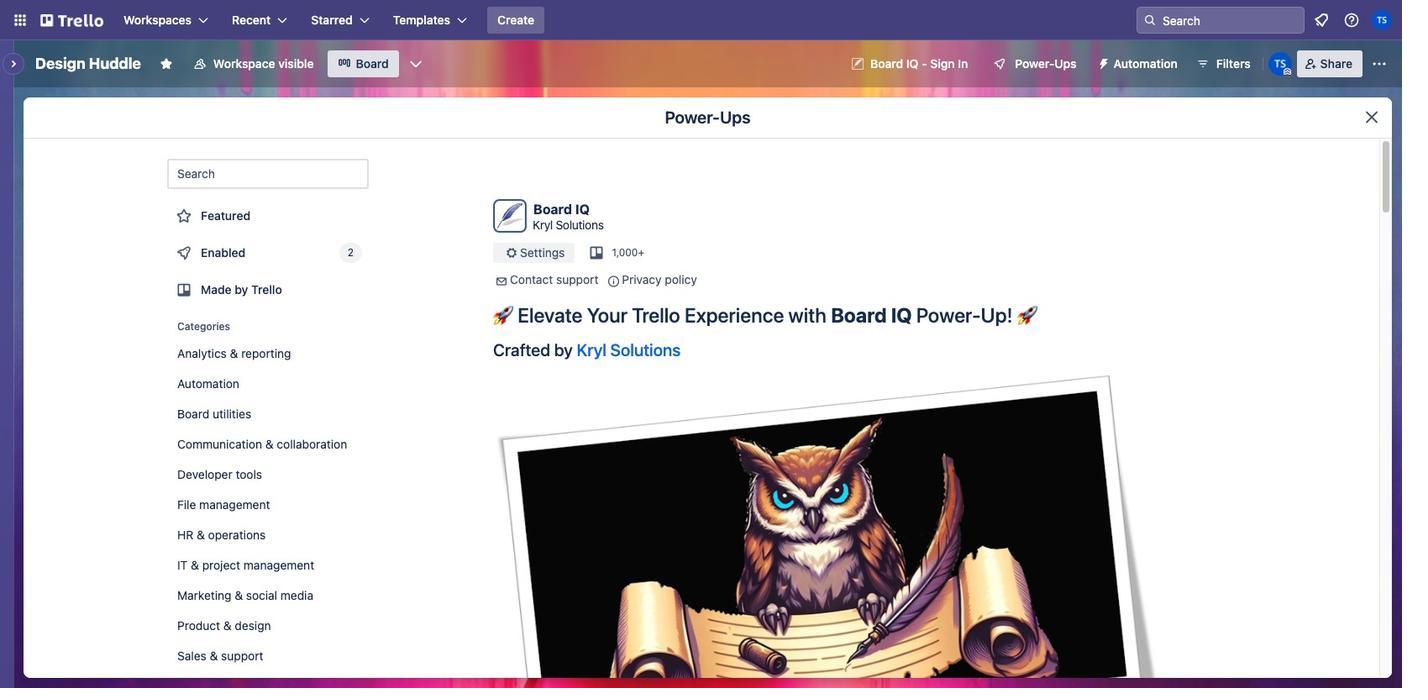Task type: locate. For each thing, give the bounding box(es) containing it.
& right analytics
[[230, 346, 238, 360]]

1,000
[[612, 246, 638, 259]]

0 horizontal spatial sm image
[[493, 273, 510, 290]]

Search text field
[[167, 159, 369, 189]]

& inside communication & collaboration 'link'
[[265, 437, 274, 451]]

kryl for by
[[577, 340, 606, 360]]

0 vertical spatial ups
[[1055, 56, 1077, 71]]

collaboration
[[277, 437, 347, 451]]

0 horizontal spatial power-ups
[[665, 108, 751, 127]]

design huddle
[[35, 55, 141, 72]]

0 horizontal spatial sm image
[[503, 244, 520, 261]]

1 vertical spatial trello
[[632, 303, 680, 327]]

support down settings
[[556, 272, 598, 286]]

power-
[[1015, 56, 1055, 71], [665, 108, 720, 127], [916, 303, 981, 327]]

policy
[[665, 272, 697, 286]]

0 horizontal spatial ups
[[720, 108, 751, 127]]

2 horizontal spatial power-
[[1015, 56, 1055, 71]]

0 horizontal spatial automation
[[177, 376, 239, 391]]

trello right made
[[251, 282, 282, 297]]

1 horizontal spatial power-
[[916, 303, 981, 327]]

board inside board iq kryl solutions
[[533, 201, 572, 216]]

marketing & social media link
[[167, 582, 369, 609]]

board for board utilities
[[177, 407, 209, 421]]

0 horizontal spatial tara schultz (taraschultz7) image
[[1268, 52, 1292, 76]]

0 vertical spatial automation
[[1114, 56, 1178, 71]]

tara schultz (taraschultz7) image
[[1372, 10, 1392, 30], [1268, 52, 1292, 76]]

& right sales
[[210, 649, 218, 663]]

&
[[230, 346, 238, 360], [265, 437, 274, 451], [197, 528, 205, 542], [191, 558, 199, 572], [235, 588, 243, 602], [223, 618, 232, 633], [210, 649, 218, 663]]

1 vertical spatial power-ups
[[665, 108, 751, 127]]

0 horizontal spatial power-
[[665, 108, 720, 127]]

0 horizontal spatial kryl
[[533, 217, 553, 231]]

automation down search image
[[1114, 56, 1178, 71]]

featured link
[[167, 199, 369, 233]]

tara schultz (taraschultz7) image right the filters
[[1268, 52, 1292, 76]]

sm image for "settings" link
[[503, 244, 520, 261]]

tara schultz (taraschultz7) image right the open information menu icon at the top right of the page
[[1372, 10, 1392, 30]]

& inside sales & support link
[[210, 649, 218, 663]]

& inside analytics & reporting link
[[230, 346, 238, 360]]

🚀 up the crafted
[[493, 303, 513, 327]]

open information menu image
[[1343, 12, 1360, 29]]

& left design on the left of page
[[223, 618, 232, 633]]

analytics & reporting link
[[167, 340, 369, 367]]

utilities
[[212, 407, 251, 421]]

kryl up settings
[[533, 217, 553, 231]]

iq inside button
[[906, 56, 919, 71]]

1 horizontal spatial sm image
[[1090, 50, 1114, 74]]

& inside it & project management link
[[191, 558, 199, 572]]

1 horizontal spatial 🚀
[[1017, 303, 1037, 327]]

automation button
[[1090, 50, 1188, 77]]

kryl down your
[[577, 340, 606, 360]]

0 vertical spatial kryl
[[533, 217, 553, 231]]

& inside hr & operations link
[[197, 528, 205, 542]]

analytics
[[177, 346, 227, 360]]

trello down privacy policy "link" on the top left of the page
[[632, 303, 680, 327]]

trello
[[251, 282, 282, 297], [632, 303, 680, 327]]

1 horizontal spatial kryl
[[577, 340, 606, 360]]

privacy policy link
[[622, 272, 697, 286]]

1 horizontal spatial support
[[556, 272, 598, 286]]

solutions
[[556, 217, 604, 231], [610, 340, 681, 360]]

design
[[35, 55, 85, 72]]

0 horizontal spatial 🚀
[[493, 303, 513, 327]]

by
[[235, 282, 248, 297], [554, 340, 573, 360]]

sales & support link
[[167, 643, 369, 670]]

Board name text field
[[27, 50, 149, 77]]

star or unstar board image
[[160, 57, 173, 71]]

0 horizontal spatial by
[[235, 282, 248, 297]]

1 vertical spatial by
[[554, 340, 573, 360]]

sm image down "settings" link
[[493, 273, 510, 290]]

up!
[[981, 303, 1013, 327]]

settings link
[[493, 243, 575, 263]]

iq inside board iq kryl solutions
[[575, 201, 590, 216]]

management down hr & operations link
[[244, 558, 314, 572]]

solutions for crafted by kryl solutions
[[610, 340, 681, 360]]

communication & collaboration
[[177, 437, 347, 451]]

power-ups
[[1015, 56, 1077, 71], [665, 108, 751, 127]]

board up settings
[[533, 201, 572, 216]]

1 horizontal spatial trello
[[632, 303, 680, 327]]

create button
[[487, 7, 545, 34]]

sm image down 1,000 at top
[[605, 273, 622, 290]]

sm image right "power-ups" button in the right top of the page
[[1090, 50, 1114, 74]]

privacy
[[622, 272, 662, 286]]

0 horizontal spatial trello
[[251, 282, 282, 297]]

1 horizontal spatial tara schultz (taraschultz7) image
[[1372, 10, 1392, 30]]

1 vertical spatial kryl
[[577, 340, 606, 360]]

power- inside button
[[1015, 56, 1055, 71]]

board inside button
[[870, 56, 903, 71]]

& right it
[[191, 558, 199, 572]]

create
[[497, 13, 534, 27]]

& down board utilities link
[[265, 437, 274, 451]]

automation up board utilities
[[177, 376, 239, 391]]

kryl solutions link
[[577, 340, 681, 360]]

workspaces button
[[113, 7, 218, 34]]

iq for board iq kryl solutions
[[575, 201, 590, 216]]

board for board
[[356, 56, 389, 71]]

ups
[[1055, 56, 1077, 71], [720, 108, 751, 127]]

sm image inside "settings" link
[[503, 244, 520, 261]]

0 horizontal spatial support
[[221, 649, 263, 663]]

1 horizontal spatial by
[[554, 340, 573, 360]]

1 horizontal spatial sm image
[[605, 273, 622, 290]]

featured
[[201, 208, 250, 223]]

crafted
[[493, 340, 550, 360]]

board left utilities
[[177, 407, 209, 421]]

1 vertical spatial automation
[[177, 376, 239, 391]]

0 vertical spatial power-ups
[[1015, 56, 1077, 71]]

2 vertical spatial power-
[[916, 303, 981, 327]]

by down "elevate"
[[554, 340, 573, 360]]

banner.png image
[[493, 374, 1165, 688]]

1 vertical spatial ups
[[720, 108, 751, 127]]

1 vertical spatial solutions
[[610, 340, 681, 360]]

sm image up contact
[[503, 244, 520, 261]]

iq for board iq - sign in
[[906, 56, 919, 71]]

& right hr
[[197, 528, 205, 542]]

back to home image
[[40, 7, 103, 34]]

starred button
[[301, 7, 379, 34]]

🚀
[[493, 303, 513, 327], [1017, 303, 1037, 327]]

contact
[[510, 272, 553, 286]]

board iq - sign in
[[870, 56, 968, 71]]

kryl inside board iq kryl solutions
[[533, 217, 553, 231]]

board
[[356, 56, 389, 71], [870, 56, 903, 71], [533, 201, 572, 216], [831, 303, 887, 327], [177, 407, 209, 421]]

& inside product & design link
[[223, 618, 232, 633]]

sm image
[[493, 273, 510, 290], [605, 273, 622, 290]]

management up operations
[[199, 497, 270, 512]]

0 vertical spatial by
[[235, 282, 248, 297]]

sm image inside 'automation' 'button'
[[1090, 50, 1114, 74]]

& for communication
[[265, 437, 274, 451]]

1 horizontal spatial ups
[[1055, 56, 1077, 71]]

support down design on the left of page
[[221, 649, 263, 663]]

0 horizontal spatial solutions
[[556, 217, 604, 231]]

sales
[[177, 649, 206, 663]]

2 🚀 from the left
[[1017, 303, 1037, 327]]

power-ups inside button
[[1015, 56, 1077, 71]]

automation
[[1114, 56, 1178, 71], [177, 376, 239, 391]]

0 vertical spatial power-
[[1015, 56, 1055, 71]]

this member is an admin of this board. image
[[1283, 68, 1291, 76]]

solutions down your
[[610, 340, 681, 360]]

management
[[199, 497, 270, 512], [244, 558, 314, 572]]

with
[[788, 303, 827, 327]]

1 horizontal spatial automation
[[1114, 56, 1178, 71]]

& left social
[[235, 588, 243, 602]]

solutions inside board iq kryl solutions
[[556, 217, 604, 231]]

your
[[587, 303, 627, 327]]

🚀 elevate your trello experience with board iq power-up! 🚀
[[493, 303, 1037, 327]]

made by trello link
[[167, 273, 369, 307]]

privacy policy
[[622, 272, 697, 286]]

solutions up settings
[[556, 217, 604, 231]]

made
[[201, 282, 232, 297]]

1 vertical spatial iq
[[575, 201, 590, 216]]

board iq kryl solutions
[[533, 201, 604, 231]]

iq
[[906, 56, 919, 71], [575, 201, 590, 216], [891, 303, 912, 327]]

social
[[246, 588, 277, 602]]

2
[[348, 246, 354, 259]]

& inside the marketing & social media link
[[235, 588, 243, 602]]

1 horizontal spatial power-ups
[[1015, 56, 1077, 71]]

filters
[[1216, 56, 1251, 71]]

workspace visible button
[[183, 50, 324, 77]]

0 vertical spatial sm image
[[1090, 50, 1114, 74]]

1 vertical spatial tara schultz (taraschultz7) image
[[1268, 52, 1292, 76]]

🚀 right the up! in the right of the page
[[1017, 303, 1037, 327]]

settings
[[520, 245, 565, 260]]

sm image
[[1090, 50, 1114, 74], [503, 244, 520, 261]]

board right with
[[831, 303, 887, 327]]

0 vertical spatial solutions
[[556, 217, 604, 231]]

1 vertical spatial support
[[221, 649, 263, 663]]

0 vertical spatial iq
[[906, 56, 919, 71]]

1 horizontal spatial solutions
[[610, 340, 681, 360]]

power-ups button
[[981, 50, 1087, 77]]

recent button
[[222, 7, 298, 34]]

& for marketing
[[235, 588, 243, 602]]

by right made
[[235, 282, 248, 297]]

board left customize views icon
[[356, 56, 389, 71]]

1 vertical spatial sm image
[[503, 244, 520, 261]]

board right board iq - sign in icon
[[870, 56, 903, 71]]

tools
[[236, 467, 262, 481]]



Task type: describe. For each thing, give the bounding box(es) containing it.
automation inside 'button'
[[1114, 56, 1178, 71]]

file management link
[[167, 491, 369, 518]]

0 vertical spatial management
[[199, 497, 270, 512]]

board link
[[327, 50, 399, 77]]

visible
[[278, 56, 314, 71]]

board for board iq kryl solutions
[[533, 201, 572, 216]]

marketing
[[177, 588, 231, 602]]

starred
[[311, 13, 353, 27]]

automation link
[[167, 370, 369, 397]]

by for made
[[235, 282, 248, 297]]

primary element
[[0, 0, 1402, 40]]

0 vertical spatial support
[[556, 272, 598, 286]]

board iq - sign in icon image
[[852, 58, 864, 70]]

1,000 +
[[612, 246, 644, 259]]

2 sm image from the left
[[605, 273, 622, 290]]

made by trello
[[201, 282, 282, 297]]

elevate
[[518, 303, 583, 327]]

1 🚀 from the left
[[493, 303, 513, 327]]

contact support
[[510, 272, 598, 286]]

enabled
[[201, 245, 245, 260]]

product & design
[[177, 618, 271, 633]]

file management
[[177, 497, 270, 512]]

developer
[[177, 467, 232, 481]]

& for product
[[223, 618, 232, 633]]

communication & collaboration link
[[167, 431, 369, 458]]

marketing & social media
[[177, 588, 313, 602]]

file
[[177, 497, 196, 512]]

sign
[[930, 56, 955, 71]]

-
[[922, 56, 927, 71]]

0 notifications image
[[1311, 10, 1331, 30]]

solutions for board iq kryl solutions
[[556, 217, 604, 231]]

ups inside button
[[1055, 56, 1077, 71]]

product & design link
[[167, 612, 369, 639]]

search image
[[1143, 13, 1157, 27]]

sm image for 'automation' 'button'
[[1090, 50, 1114, 74]]

0 vertical spatial tara schultz (taraschultz7) image
[[1372, 10, 1392, 30]]

project
[[202, 558, 240, 572]]

& for hr
[[197, 528, 205, 542]]

1 sm image from the left
[[493, 273, 510, 290]]

0 vertical spatial trello
[[251, 282, 282, 297]]

workspaces
[[123, 13, 192, 27]]

templates
[[393, 13, 450, 27]]

board utilities link
[[167, 401, 369, 428]]

operations
[[208, 528, 266, 542]]

workspace visible
[[213, 56, 314, 71]]

by for crafted
[[554, 340, 573, 360]]

analytics & reporting
[[177, 346, 291, 360]]

filters button
[[1191, 50, 1256, 77]]

1 vertical spatial management
[[244, 558, 314, 572]]

& for analytics
[[230, 346, 238, 360]]

templates button
[[383, 7, 477, 34]]

experience
[[685, 303, 784, 327]]

hr & operations link
[[167, 522, 369, 549]]

media
[[280, 588, 313, 602]]

board iq - sign in button
[[842, 50, 978, 77]]

hr
[[177, 528, 193, 542]]

sales & support
[[177, 649, 263, 663]]

design
[[235, 618, 271, 633]]

Search field
[[1157, 8, 1304, 33]]

share button
[[1297, 50, 1363, 77]]

hr & operations
[[177, 528, 266, 542]]

recent
[[232, 13, 271, 27]]

2 vertical spatial iq
[[891, 303, 912, 327]]

crafted by kryl solutions
[[493, 340, 681, 360]]

categories
[[177, 320, 230, 333]]

communication
[[177, 437, 262, 451]]

it
[[177, 558, 188, 572]]

kryl for iq
[[533, 217, 553, 231]]

it & project management
[[177, 558, 314, 572]]

workspace
[[213, 56, 275, 71]]

board utilities
[[177, 407, 251, 421]]

1 vertical spatial power-
[[665, 108, 720, 127]]

& for sales
[[210, 649, 218, 663]]

huddle
[[89, 55, 141, 72]]

developer tools link
[[167, 461, 369, 488]]

it & project management link
[[167, 552, 369, 579]]

share
[[1320, 56, 1352, 71]]

reporting
[[241, 346, 291, 360]]

board for board iq - sign in
[[870, 56, 903, 71]]

customize views image
[[407, 55, 424, 72]]

show menu image
[[1371, 55, 1388, 72]]

product
[[177, 618, 220, 633]]

+
[[638, 246, 644, 259]]

developer tools
[[177, 467, 262, 481]]

& for it
[[191, 558, 199, 572]]

contact support link
[[510, 272, 598, 286]]

in
[[958, 56, 968, 71]]



Task type: vqa. For each thing, say whether or not it's contained in the screenshot.
Categories at the top left of page
yes



